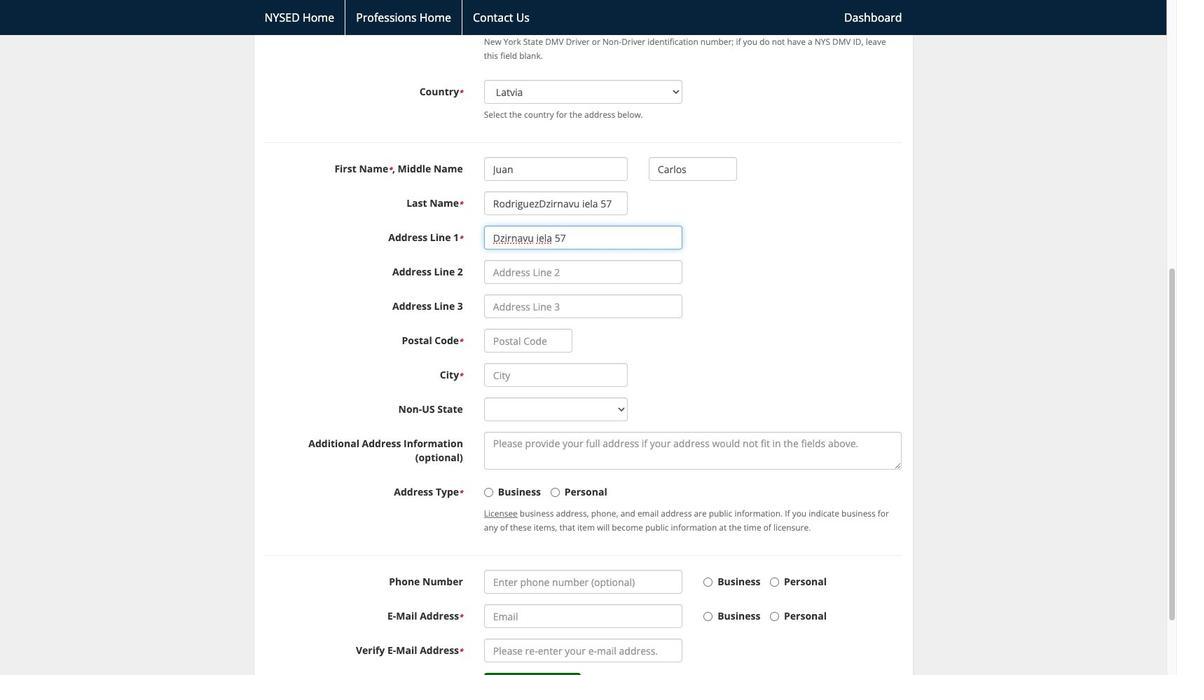 Task type: locate. For each thing, give the bounding box(es) containing it.
Postal Code text field
[[484, 329, 573, 353]]

Please provide your full address if your address would not fit in the fields above. text field
[[484, 432, 902, 470]]

Please re-enter your e-mail address. text field
[[484, 639, 683, 663]]

Address Line 2 text field
[[484, 260, 683, 284]]

First Name text field
[[484, 157, 628, 181]]

None submit
[[484, 673, 581, 675]]

Address Line 3 text field
[[484, 295, 683, 318]]

City text field
[[484, 363, 628, 387]]

None radio
[[484, 488, 493, 497], [551, 488, 560, 497], [704, 578, 713, 587], [770, 578, 780, 587], [484, 488, 493, 497], [551, 488, 560, 497], [704, 578, 713, 587], [770, 578, 780, 587]]

None radio
[[704, 612, 713, 621], [770, 612, 780, 621], [704, 612, 713, 621], [770, 612, 780, 621]]

Address Line 1 text field
[[484, 226, 683, 250]]



Task type: describe. For each thing, give the bounding box(es) containing it.
Last Name text field
[[484, 191, 628, 215]]

Enter phone number (optional) text field
[[484, 570, 683, 594]]

ID text field
[[484, 7, 628, 31]]

Email text field
[[484, 604, 683, 628]]

Middle Name text field
[[649, 157, 738, 181]]



